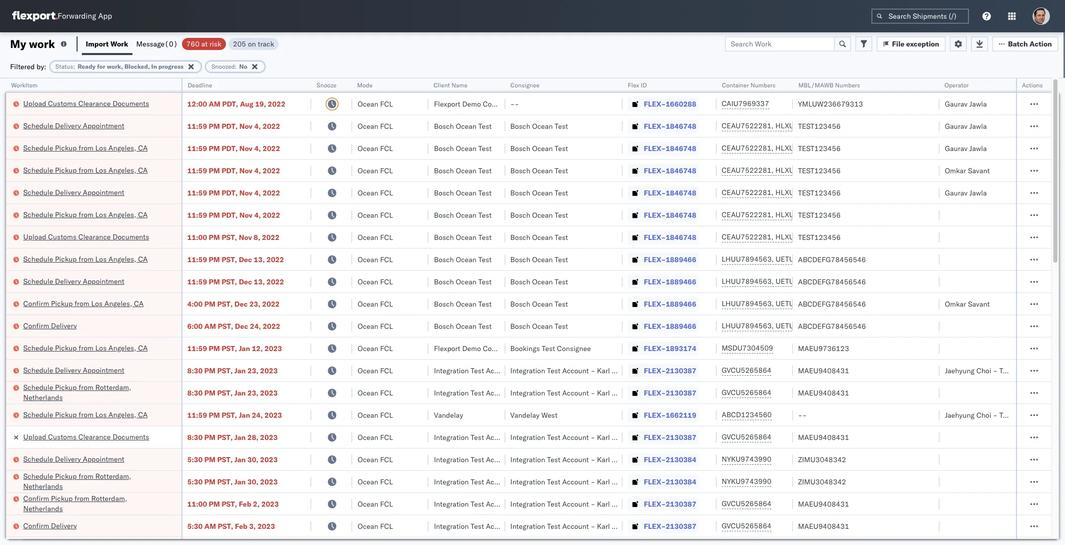 Task type: describe. For each thing, give the bounding box(es) containing it.
1 2130384 from the top
[[666, 455, 697, 465]]

file
[[893, 39, 905, 48]]

resize handle column header for mode
[[417, 78, 429, 546]]

container numbers
[[722, 81, 776, 89]]

name
[[452, 81, 468, 89]]

flex-1660288
[[644, 99, 697, 108]]

6:00 am pst, dec 24, 2022
[[187, 322, 280, 331]]

4 ocean fcl from the top
[[358, 166, 393, 175]]

container
[[722, 81, 749, 89]]

19 flex- from the top
[[644, 500, 666, 509]]

hlxu6269489, for upload customs clearance documents link associated with 11:00 pm pst, nov 8, 2022
[[776, 233, 828, 242]]

schedule for third schedule delivery appointment button from the bottom
[[23, 277, 53, 286]]

choi for origin
[[977, 366, 992, 376]]

ymluw236679313
[[799, 99, 864, 108]]

5 schedule delivery appointment button from the top
[[23, 454, 124, 466]]

2022 for 6th the schedule pickup from los angeles, ca link from the bottom of the page
[[263, 144, 280, 153]]

import
[[86, 39, 109, 48]]

pickup for 11:59 pm pst, jan 12, 2023
[[55, 344, 77, 353]]

2023 up 11:59 pm pst, jan 24, 2023
[[260, 389, 278, 398]]

netherlands for 11:00
[[23, 505, 63, 514]]

am for 12:00
[[209, 99, 221, 108]]

4 uetu5238478 from the top
[[776, 322, 825, 331]]

omkar for test123456
[[945, 166, 967, 175]]

1662119
[[666, 411, 697, 420]]

4, for 5th schedule delivery appointment link from the bottom of the page
[[254, 122, 261, 131]]

test123456 for 3rd the schedule pickup from los angeles, ca link from the top
[[799, 211, 841, 220]]

1 flex-2130384 from the top
[[644, 455, 697, 465]]

confirm for first confirm delivery button from the top of the page
[[23, 321, 49, 331]]

13 flex- from the top
[[644, 366, 666, 376]]

1 vertical spatial --
[[799, 411, 807, 420]]

2022 for upload customs clearance documents link associated with 11:00 pm pst, nov 8, 2022
[[262, 233, 280, 242]]

maeu9736123
[[799, 344, 850, 353]]

12:00 am pdt, aug 19, 2022
[[187, 99, 286, 108]]

resize handle column header for workitem
[[169, 78, 181, 546]]

11:59 pm pdt, nov 4, 2022 for second schedule delivery appointment link from the top
[[187, 188, 280, 198]]

forwarding app link
[[12, 11, 112, 21]]

2 flex-1846748 from the top
[[644, 144, 697, 153]]

deadline button
[[182, 79, 302, 90]]

24, for 2022
[[250, 322, 261, 331]]

10 resize handle column header from the left
[[1005, 78, 1017, 546]]

snooze
[[317, 81, 337, 89]]

jan up 28,
[[239, 411, 250, 420]]

2023 right 12,
[[265, 344, 282, 353]]

forwarding
[[58, 11, 96, 21]]

confirm pickup from rotterdam, netherlands
[[23, 494, 127, 514]]

netherlands for 8:30
[[23, 393, 63, 402]]

client name button
[[429, 79, 495, 90]]

4 abcdefg78456546 from the top
[[799, 322, 867, 331]]

los for schedule pickup from los angeles, ca "button" associated with 11:59 pm pdt, nov 4, 2022
[[95, 166, 107, 175]]

origin
[[1015, 366, 1035, 376]]

11:00 pm pst, nov 8, 2022
[[187, 233, 280, 242]]

hlxu6269489, for 6th the schedule pickup from los angeles, ca link from the bottom of the page
[[776, 144, 828, 153]]

jawla for 6th the schedule pickup from los angeles, ca link from the bottom of the page
[[970, 144, 987, 153]]

confirm pickup from los angeles, ca link
[[23, 299, 144, 309]]

3 ceau7522281, hlxu6269489, hlxu8034992 from the top
[[722, 166, 879, 175]]

angeles, for 11:59 pm pst, dec 13, 2022 schedule pickup from los angeles, ca "button"
[[109, 255, 136, 264]]

2 13, from the top
[[254, 277, 265, 287]]

ceau7522281, for 5th schedule delivery appointment link from the bottom of the page
[[722, 121, 774, 130]]

2,
[[253, 500, 260, 509]]

1 schedule pickup from los angeles, ca link from the top
[[23, 143, 148, 153]]

message
[[136, 39, 165, 48]]

upload for 11:00 pm pst, nov 8, 2022
[[23, 232, 46, 242]]

2 fcl from the top
[[380, 122, 393, 131]]

11:59 pm pdt, nov 4, 2022 for 5th schedule delivery appointment link from the bottom of the page
[[187, 122, 280, 131]]

pst, down the 11:59 pm pst, jan 12, 2023
[[217, 366, 233, 376]]

2 lhuu7894563, uetu5238478 from the top
[[722, 277, 825, 286]]

20 ocean fcl from the top
[[358, 522, 393, 531]]

5:30 for confirm delivery
[[187, 522, 203, 531]]

from for 5:30 pm pst, jan 30, 2023
[[79, 472, 93, 481]]

pickup for 11:59 pm pst, jan 24, 2023
[[55, 410, 77, 420]]

2 lhuu7894563, from the top
[[722, 277, 774, 286]]

3 clearance from the top
[[78, 433, 111, 442]]

2 abcdefg78456546 from the top
[[799, 277, 867, 287]]

flexport. image
[[12, 11, 58, 21]]

2 2130387 from the top
[[666, 389, 697, 398]]

ceau7522281, for 6th the schedule pickup from los angeles, ca link from the bottom of the page
[[722, 144, 774, 153]]

jaehyung choi - test destination age
[[945, 411, 1066, 420]]

in
[[151, 62, 157, 70]]

gaurav jawla for 5th schedule delivery appointment link from the bottom of the page
[[945, 122, 987, 131]]

1 flex-2130387 from the top
[[644, 366, 697, 376]]

3 upload customs clearance documents from the top
[[23, 433, 149, 442]]

5 1846748 from the top
[[666, 211, 697, 220]]

2 1889466 from the top
[[666, 277, 697, 287]]

hlxu6269489, for second schedule delivery appointment link from the top
[[776, 188, 828, 197]]

jan down the 11:59 pm pst, jan 12, 2023
[[235, 366, 246, 376]]

3 11:59 pm pdt, nov 4, 2022 from the top
[[187, 166, 280, 175]]

4, for 3rd the schedule pickup from los angeles, ca link from the top
[[254, 211, 261, 220]]

agent
[[1036, 366, 1055, 376]]

3 flex-2130387 from the top
[[644, 433, 697, 442]]

gaurav jawla for 6th the schedule pickup from los angeles, ca link from the bottom of the page
[[945, 144, 987, 153]]

angeles, for sixth schedule pickup from los angeles, ca "button" from the bottom of the page
[[109, 143, 136, 152]]

dec up the 11:59 pm pst, jan 12, 2023
[[235, 322, 248, 331]]

5 flex-2130387 from the top
[[644, 522, 697, 531]]

9 flex- from the top
[[644, 277, 666, 287]]

from for 11:59 pm pst, jan 24, 2023
[[79, 410, 93, 420]]

test123456 for second schedule delivery appointment link from the top
[[799, 188, 841, 198]]

11:00 pm pst, feb 2, 2023
[[187, 500, 279, 509]]

destination
[[1015, 411, 1052, 420]]

13 ocean fcl from the top
[[358, 366, 393, 376]]

mode
[[358, 81, 373, 89]]

confirm pickup from los angeles, ca button
[[23, 299, 144, 310]]

1 gaurav from the top
[[945, 99, 968, 108]]

import work button
[[82, 32, 132, 55]]

11:59 pm pst, jan 12, 2023
[[187, 344, 282, 353]]

at
[[201, 39, 208, 48]]

1 11:59 pm pst, dec 13, 2022 from the top
[[187, 255, 284, 264]]

4 1846748 from the top
[[666, 188, 697, 198]]

workitem button
[[6, 79, 171, 90]]

workitem
[[11, 81, 38, 89]]

4 fcl from the top
[[380, 166, 393, 175]]

my
[[10, 37, 26, 51]]

los for 3rd schedule pickup from los angeles, ca "button"
[[95, 210, 107, 219]]

1 appointment from the top
[[83, 121, 124, 130]]

flex id button
[[623, 79, 707, 90]]

confirm delivery for first confirm delivery button from the top of the page
[[23, 321, 77, 331]]

20 flex- from the top
[[644, 522, 666, 531]]

1 2130387 from the top
[[666, 366, 697, 376]]

6 flex-1846748 from the top
[[644, 233, 697, 242]]

pst, up 11:59 pm pst, jan 24, 2023
[[217, 389, 233, 398]]

9 ocean fcl from the top
[[358, 277, 393, 287]]

4 hlxu8034992 from the top
[[829, 188, 879, 197]]

2 11:59 pm pst, dec 13, 2022 from the top
[[187, 277, 284, 287]]

progress
[[159, 62, 184, 70]]

bookings
[[511, 344, 540, 353]]

filtered
[[10, 62, 35, 71]]

resize handle column header for client name
[[493, 78, 506, 546]]

11 fcl from the top
[[380, 322, 393, 331]]

3 flex- from the top
[[644, 144, 666, 153]]

1 8:30 pm pst, jan 23, 2023 from the top
[[187, 366, 278, 376]]

am for 6:00
[[205, 322, 216, 331]]

2 appointment from the top
[[83, 188, 124, 197]]

1 schedule delivery appointment from the top
[[23, 121, 124, 130]]

exception
[[907, 39, 940, 48]]

28,
[[248, 433, 259, 442]]

work
[[29, 37, 55, 51]]

18 ocean fcl from the top
[[358, 478, 393, 487]]

1893174
[[666, 344, 697, 353]]

16 ocean fcl from the top
[[358, 433, 393, 442]]

dec up 6:00 am pst, dec 24, 2022
[[235, 300, 248, 309]]

action
[[1030, 39, 1053, 48]]

4 2130387 from the top
[[666, 500, 697, 509]]

app
[[98, 11, 112, 21]]

8 fcl from the top
[[380, 255, 393, 264]]

pst, down 6:00 am pst, dec 24, 2022
[[222, 344, 237, 353]]

(0)
[[165, 39, 178, 48]]

snoozed
[[212, 62, 235, 70]]

3 upload from the top
[[23, 433, 46, 442]]

2023 up the 8:30 pm pst, jan 28, 2023
[[265, 411, 282, 420]]

omkar savant for test123456
[[945, 166, 990, 175]]

2 ocean fcl from the top
[[358, 122, 393, 131]]

16 fcl from the top
[[380, 433, 393, 442]]

schedule for 11:59 pm pst, dec 13, 2022 schedule pickup from los angeles, ca "button"
[[23, 255, 53, 264]]

12 ocean fcl from the top
[[358, 344, 393, 353]]

2023 down the 8:30 pm pst, jan 28, 2023
[[260, 455, 278, 465]]

age
[[1054, 411, 1066, 420]]

operator
[[945, 81, 970, 89]]

track
[[258, 39, 274, 48]]

pst, up 5:30 am pst, feb 3, 2023 in the left of the page
[[222, 500, 237, 509]]

3 1889466 from the top
[[666, 300, 697, 309]]

abcd1234560
[[722, 411, 772, 420]]

1 flex- from the top
[[644, 99, 666, 108]]

5 schedule delivery appointment from the top
[[23, 455, 124, 464]]

15 ocean fcl from the top
[[358, 411, 393, 420]]

3 customs from the top
[[48, 433, 77, 442]]

from for 11:00 pm pst, feb 2, 2023
[[75, 494, 89, 504]]

status
[[55, 62, 73, 70]]

feb for 3,
[[235, 522, 248, 531]]

blocked,
[[125, 62, 150, 70]]

jan left 12,
[[239, 344, 250, 353]]

schedule pickup from rotterdam, netherlands button for 5:30 pm pst, jan 30, 2023
[[23, 472, 168, 493]]

2 flex-2130387 from the top
[[644, 389, 697, 398]]

from for 11:59 pm pdt, nov 4, 2022
[[79, 166, 93, 175]]

1 schedule delivery appointment button from the top
[[23, 121, 124, 132]]

los for confirm pickup from los angeles, ca button at the bottom of page
[[91, 299, 103, 308]]

status : ready for work, blocked, in progress
[[55, 62, 184, 70]]

pst, down 11:00 pm pst, nov 8, 2022
[[222, 255, 237, 264]]

gaurav jawla for second schedule delivery appointment link from the top
[[945, 188, 987, 198]]

3 flex-1889466 from the top
[[644, 300, 697, 309]]

container numbers button
[[717, 79, 783, 90]]

3 abcdefg78456546 from the top
[[799, 300, 867, 309]]

8:30 pm pst, jan 28, 2023
[[187, 433, 278, 442]]

choi for destination
[[977, 411, 992, 420]]

4 flex-2130387 from the top
[[644, 500, 697, 509]]

aug
[[240, 99, 254, 108]]

19 fcl from the top
[[380, 500, 393, 509]]

5 11:59 from the top
[[187, 211, 207, 220]]

1 1846748 from the top
[[666, 122, 697, 131]]

flexport for --
[[434, 99, 461, 108]]

client name
[[434, 81, 468, 89]]

23, for schedule delivery appointment
[[248, 366, 259, 376]]

batch
[[1009, 39, 1028, 48]]

upload customs clearance documents link for 12:00 am pdt, aug 19, 2022
[[23, 98, 149, 108]]

3 ceau7522281, from the top
[[722, 166, 774, 175]]

ceau7522281, for upload customs clearance documents link associated with 11:00 pm pst, nov 8, 2022
[[722, 233, 774, 242]]

205
[[233, 39, 246, 48]]

2 confirm delivery button from the top
[[23, 521, 77, 532]]

jan up 11:59 pm pst, jan 24, 2023
[[235, 389, 246, 398]]

from for 11:59 pm pst, dec 13, 2022
[[79, 255, 93, 264]]

24, for 2023
[[252, 411, 263, 420]]

12 flex- from the top
[[644, 344, 666, 353]]

pickup for 11:59 pm pst, dec 13, 2022
[[55, 255, 77, 264]]

dec up 4:00 pm pst, dec 23, 2022 on the bottom left of the page
[[239, 277, 252, 287]]

mbl/mawb numbers
[[799, 81, 860, 89]]

3 schedule pickup from los angeles, ca from the top
[[23, 210, 148, 219]]

3 schedule delivery appointment button from the top
[[23, 276, 124, 288]]

confirm for the confirm pickup from rotterdam, netherlands button
[[23, 494, 49, 504]]

my work
[[10, 37, 55, 51]]

resize handle column header for container numbers
[[781, 78, 793, 546]]

17 fcl from the top
[[380, 455, 393, 465]]

file exception
[[893, 39, 940, 48]]

on
[[248, 39, 256, 48]]

angeles, for schedule pickup from los angeles, ca "button" associated with 11:59 pm pdt, nov 4, 2022
[[109, 166, 136, 175]]

confirm pickup from los angeles, ca
[[23, 299, 144, 308]]

1 flex-1889466 from the top
[[644, 255, 697, 264]]

5 flex- from the top
[[644, 188, 666, 198]]

dec down 11:00 pm pst, nov 8, 2022
[[239, 255, 252, 264]]

15 flex- from the top
[[644, 411, 666, 420]]

2022 for upload customs clearance documents link corresponding to 12:00 am pdt, aug 19, 2022
[[268, 99, 286, 108]]

12,
[[252, 344, 263, 353]]

6:00
[[187, 322, 203, 331]]

mode button
[[353, 79, 419, 90]]

18 flex- from the top
[[644, 478, 666, 487]]

6 1846748 from the top
[[666, 233, 697, 242]]

pst, up 4:00 pm pst, dec 23, 2022 on the bottom left of the page
[[222, 277, 237, 287]]

ready
[[78, 62, 96, 70]]

5:30 for schedule delivery appointment
[[187, 455, 203, 465]]

11:59 pm pst, jan 24, 2023
[[187, 411, 282, 420]]

bookings test consignee
[[511, 344, 591, 353]]

4:00
[[187, 300, 203, 309]]

: for status
[[73, 62, 75, 70]]

los for 11:59 pm pst, dec 13, 2022 schedule pickup from los angeles, ca "button"
[[95, 255, 107, 264]]

6 test123456 from the top
[[799, 233, 841, 242]]

schedule pickup from los angeles, ca for 11:59 pm pst, jan 12, 2023
[[23, 344, 148, 353]]

schedule pickup from los angeles, ca for 11:59 pm pst, dec 13, 2022
[[23, 255, 148, 264]]

15 fcl from the top
[[380, 411, 393, 420]]

3 gaurav from the top
[[945, 144, 968, 153]]

pst, up 11:00 pm pst, feb 2, 2023
[[217, 478, 233, 487]]

los for sixth schedule pickup from los angeles, ca "button" from the bottom of the page
[[95, 143, 107, 152]]

for
[[97, 62, 105, 70]]

west
[[542, 411, 558, 420]]

schedule pickup from los angeles, ca for 11:59 pm pst, jan 24, 2023
[[23, 410, 148, 420]]

angeles, for confirm pickup from los angeles, ca button at the bottom of page
[[104, 299, 132, 308]]

2 maeu9408431 from the top
[[799, 389, 850, 398]]

schedule pickup from los angeles, ca button for 11:59 pm pdt, nov 4, 2022
[[23, 165, 148, 176]]

1 11:59 from the top
[[187, 122, 207, 131]]

2022 for second schedule delivery appointment link from the top
[[263, 188, 280, 198]]



Task type: locate. For each thing, give the bounding box(es) containing it.
1 1889466 from the top
[[666, 255, 697, 264]]

2 ceau7522281, from the top
[[722, 144, 774, 153]]

4 jawla from the top
[[970, 188, 987, 198]]

4 lhuu7894563, uetu5238478 from the top
[[722, 322, 825, 331]]

4 11:59 from the top
[[187, 188, 207, 198]]

1 vertical spatial am
[[205, 322, 216, 331]]

4 schedule delivery appointment from the top
[[23, 366, 124, 375]]

13, down 8,
[[254, 255, 265, 264]]

1 vertical spatial 5:30
[[187, 478, 203, 487]]

2 vertical spatial 8:30
[[187, 433, 203, 442]]

0 vertical spatial 5:30 pm pst, jan 30, 2023
[[187, 455, 278, 465]]

confirm delivery link
[[23, 321, 77, 331], [23, 521, 77, 531]]

by:
[[37, 62, 46, 71]]

:
[[73, 62, 75, 70], [235, 62, 237, 70]]

pickup for 5:30 pm pst, jan 30, 2023
[[55, 472, 77, 481]]

1 vertical spatial 11:59 pm pst, dec 13, 2022
[[187, 277, 284, 287]]

13 fcl from the top
[[380, 366, 393, 376]]

11:00 for 11:00 pm pst, feb 2, 2023
[[187, 500, 207, 509]]

0 vertical spatial schedule pickup from rotterdam, netherlands button
[[23, 383, 168, 404]]

hlxu6269489, for 5th schedule delivery appointment link from the bottom of the page
[[776, 121, 828, 130]]

0 vertical spatial 24,
[[250, 322, 261, 331]]

6 ceau7522281, hlxu6269489, hlxu8034992 from the top
[[722, 233, 879, 242]]

2022 for 3rd the schedule pickup from los angeles, ca link from the top
[[263, 211, 280, 220]]

2 gvcu5265864 from the top
[[722, 388, 772, 398]]

flexport demo consignee for bookings
[[434, 344, 517, 353]]

1 schedule pickup from rotterdam, netherlands from the top
[[23, 383, 131, 402]]

30,
[[248, 455, 259, 465], [248, 478, 259, 487]]

: for snoozed
[[235, 62, 237, 70]]

filtered by:
[[10, 62, 46, 71]]

schedule for schedule pickup from los angeles, ca "button" associated with 11:59 pm pdt, nov 4, 2022
[[23, 166, 53, 175]]

0 vertical spatial upload customs clearance documents link
[[23, 98, 149, 108]]

gvcu5265864
[[722, 366, 772, 375], [722, 388, 772, 398], [722, 433, 772, 442], [722, 500, 772, 509], [722, 522, 772, 531]]

1 vertical spatial zimu3048342
[[799, 478, 847, 487]]

2 jawla from the top
[[970, 122, 987, 131]]

5 schedule pickup from los angeles, ca link from the top
[[23, 343, 148, 353]]

4 schedule pickup from los angeles, ca button from the top
[[23, 254, 148, 265]]

2 vertical spatial upload
[[23, 433, 46, 442]]

23, down 12,
[[248, 366, 259, 376]]

11:00
[[187, 233, 207, 242], [187, 500, 207, 509]]

0 vertical spatial confirm delivery link
[[23, 321, 77, 331]]

1 horizontal spatial vandelay
[[511, 411, 540, 420]]

2 hlxu8034992 from the top
[[829, 144, 879, 153]]

0 vertical spatial 13,
[[254, 255, 265, 264]]

confirm pickup from rotterdam, netherlands button
[[23, 494, 168, 515]]

12:00
[[187, 99, 207, 108]]

0 vertical spatial nyku9743990
[[722, 455, 772, 464]]

16 flex- from the top
[[644, 433, 666, 442]]

3 jawla from the top
[[970, 144, 987, 153]]

pst, down the 8:30 pm pst, jan 28, 2023
[[217, 455, 233, 465]]

resize handle column header
[[169, 78, 181, 546], [299, 78, 312, 546], [341, 78, 353, 546], [417, 78, 429, 546], [493, 78, 506, 546], [611, 78, 623, 546], [705, 78, 717, 546], [781, 78, 793, 546], [928, 78, 940, 546], [1005, 78, 1017, 546], [1040, 78, 1052, 546]]

1 vertical spatial confirm delivery link
[[23, 521, 77, 531]]

documents
[[113, 99, 149, 108], [113, 232, 149, 242], [113, 433, 149, 442]]

upload customs clearance documents
[[23, 99, 149, 108], [23, 232, 149, 242], [23, 433, 149, 442]]

11:59 pm pdt, nov 4, 2022 for 6th the schedule pickup from los angeles, ca link from the bottom of the page
[[187, 144, 280, 153]]

0 vertical spatial jaehyung
[[945, 366, 975, 376]]

jaehyung choi - test origin agent
[[945, 366, 1055, 376]]

5:30 pm pst, jan 30, 2023 up 11:00 pm pst, feb 2, 2023
[[187, 478, 278, 487]]

1 13, from the top
[[254, 255, 265, 264]]

1 vertical spatial jaehyung
[[945, 411, 975, 420]]

3 resize handle column header from the left
[[341, 78, 353, 546]]

flex id
[[628, 81, 647, 89]]

confirm delivery button down confirm pickup from los angeles, ca button at the bottom of page
[[23, 321, 77, 332]]

0 vertical spatial upload customs clearance documents
[[23, 99, 149, 108]]

1 confirm delivery from the top
[[23, 321, 77, 331]]

1 vertical spatial upload customs clearance documents button
[[23, 232, 149, 243]]

5 gvcu5265864 from the top
[[722, 522, 772, 531]]

1 5:30 pm pst, jan 30, 2023 from the top
[[187, 455, 278, 465]]

1 schedule pickup from los angeles, ca from the top
[[23, 143, 148, 152]]

1 vertical spatial 2130384
[[666, 478, 697, 487]]

schedule pickup from los angeles, ca link for 11:59 pm pst, jan 12, 2023
[[23, 343, 148, 353]]

1 vertical spatial 8:30
[[187, 389, 203, 398]]

omkar for abcdefg78456546
[[945, 300, 967, 309]]

2 omkar from the top
[[945, 300, 967, 309]]

1 vertical spatial schedule pickup from rotterdam, netherlands button
[[23, 472, 168, 493]]

: left no
[[235, 62, 237, 70]]

0 vertical spatial 2130384
[[666, 455, 697, 465]]

0 vertical spatial clearance
[[78, 99, 111, 108]]

1846748
[[666, 122, 697, 131], [666, 144, 697, 153], [666, 166, 697, 175], [666, 188, 697, 198], [666, 211, 697, 220], [666, 233, 697, 242]]

1 vertical spatial confirm delivery
[[23, 522, 77, 531]]

clearance
[[78, 99, 111, 108], [78, 232, 111, 242], [78, 433, 111, 442]]

2 uetu5238478 from the top
[[776, 277, 825, 286]]

0 vertical spatial rotterdam,
[[95, 383, 131, 392]]

rotterdam, inside confirm pickup from rotterdam, netherlands
[[91, 494, 127, 504]]

no
[[239, 62, 248, 70]]

test123456 for 5th schedule delivery appointment link from the bottom of the page
[[799, 122, 841, 131]]

1 vertical spatial 13,
[[254, 277, 265, 287]]

numbers up caiu7969337
[[751, 81, 776, 89]]

Search Work text field
[[725, 36, 835, 51]]

1 hlxu8034992 from the top
[[829, 121, 879, 130]]

import work
[[86, 39, 128, 48]]

2 schedule pickup from rotterdam, netherlands link from the top
[[23, 472, 168, 492]]

2 11:59 from the top
[[187, 144, 207, 153]]

consignee button
[[506, 79, 613, 90]]

8:30 up 11:59 pm pst, jan 24, 2023
[[187, 389, 203, 398]]

1660288
[[666, 99, 697, 108]]

bosch ocean test
[[434, 122, 492, 131], [511, 122, 568, 131], [434, 144, 492, 153], [511, 144, 568, 153], [434, 166, 492, 175], [511, 166, 568, 175], [434, 188, 492, 198], [511, 188, 568, 198], [434, 211, 492, 220], [511, 211, 568, 220], [434, 233, 492, 242], [511, 233, 568, 242], [434, 255, 492, 264], [511, 255, 568, 264], [434, 277, 492, 287], [511, 277, 568, 287], [434, 300, 492, 309], [511, 300, 568, 309], [434, 322, 492, 331], [511, 322, 568, 331]]

schedule for 5th schedule delivery appointment button from the top
[[23, 455, 53, 464]]

2023 up 11:00 pm pst, feb 2, 2023
[[260, 478, 278, 487]]

0 vertical spatial documents
[[113, 99, 149, 108]]

schedule pickup from los angeles, ca button for 11:59 pm pst, dec 13, 2022
[[23, 254, 148, 265]]

1 gaurav jawla from the top
[[945, 99, 987, 108]]

ocean
[[358, 99, 379, 108], [358, 122, 379, 131], [456, 122, 477, 131], [532, 122, 553, 131], [358, 144, 379, 153], [456, 144, 477, 153], [532, 144, 553, 153], [358, 166, 379, 175], [456, 166, 477, 175], [532, 166, 553, 175], [358, 188, 379, 198], [456, 188, 477, 198], [532, 188, 553, 198], [358, 211, 379, 220], [456, 211, 477, 220], [532, 211, 553, 220], [358, 233, 379, 242], [456, 233, 477, 242], [532, 233, 553, 242], [358, 255, 379, 264], [456, 255, 477, 264], [532, 255, 553, 264], [358, 277, 379, 287], [456, 277, 477, 287], [532, 277, 553, 287], [358, 300, 379, 309], [456, 300, 477, 309], [532, 300, 553, 309], [358, 322, 379, 331], [456, 322, 477, 331], [532, 322, 553, 331], [358, 344, 379, 353], [358, 366, 379, 376], [358, 389, 379, 398], [358, 411, 379, 420], [358, 433, 379, 442], [358, 455, 379, 465], [358, 478, 379, 487], [358, 500, 379, 509], [358, 522, 379, 531]]

24, up 28,
[[252, 411, 263, 420]]

5 schedule pickup from los angeles, ca button from the top
[[23, 343, 148, 354]]

customs for 11:00 pm pst, nov 8, 2022
[[48, 232, 77, 242]]

ca inside button
[[134, 299, 144, 308]]

1 vertical spatial upload customs clearance documents
[[23, 232, 149, 242]]

2 zimu3048342 from the top
[[799, 478, 847, 487]]

am right 6:00
[[205, 322, 216, 331]]

23, up 6:00 am pst, dec 24, 2022
[[250, 300, 261, 309]]

schedule delivery appointment
[[23, 121, 124, 130], [23, 188, 124, 197], [23, 277, 124, 286], [23, 366, 124, 375], [23, 455, 124, 464]]

feb
[[239, 500, 251, 509], [235, 522, 248, 531]]

resize handle column header for consignee
[[611, 78, 623, 546]]

jaehyung for jaehyung choi - test origin agent
[[945, 366, 975, 376]]

19 ocean fcl from the top
[[358, 500, 393, 509]]

760
[[186, 39, 200, 48]]

confirm delivery link down confirm pickup from los angeles, ca button at the bottom of page
[[23, 321, 77, 331]]

5 test123456 from the top
[[799, 211, 841, 220]]

0 vertical spatial netherlands
[[23, 393, 63, 402]]

actions
[[1023, 81, 1044, 89]]

risk
[[210, 39, 221, 48]]

2 netherlands from the top
[[23, 482, 63, 491]]

pst, left 8,
[[222, 233, 237, 242]]

2022
[[268, 99, 286, 108], [263, 122, 280, 131], [263, 144, 280, 153], [263, 166, 280, 175], [263, 188, 280, 198], [263, 211, 280, 220], [262, 233, 280, 242], [267, 255, 284, 264], [267, 277, 284, 287], [262, 300, 280, 309], [263, 322, 280, 331]]

angeles, for 11:59 pm pst, jan 24, 2023's schedule pickup from los angeles, ca "button"
[[109, 410, 136, 420]]

0 vertical spatial flexport
[[434, 99, 461, 108]]

flex-1660288 button
[[628, 97, 699, 111], [628, 97, 699, 111]]

0 vertical spatial schedule pickup from rotterdam, netherlands
[[23, 383, 131, 402]]

0 vertical spatial customs
[[48, 99, 77, 108]]

1 fcl from the top
[[380, 99, 393, 108]]

19,
[[255, 99, 266, 108]]

feb left 2,
[[239, 500, 251, 509]]

: left ready
[[73, 62, 75, 70]]

3 appointment from the top
[[83, 277, 124, 286]]

1 vertical spatial schedule pickup from rotterdam, netherlands
[[23, 472, 131, 491]]

2 vertical spatial rotterdam,
[[91, 494, 127, 504]]

0 vertical spatial schedule pickup from rotterdam, netherlands link
[[23, 383, 168, 403]]

2 vertical spatial 23,
[[248, 389, 259, 398]]

1 11:59 pm pdt, nov 4, 2022 from the top
[[187, 122, 280, 131]]

1 vertical spatial nyku9743990
[[722, 477, 772, 487]]

1 vertical spatial flexport
[[434, 344, 461, 353]]

6 ceau7522281, from the top
[[722, 233, 774, 242]]

test123456
[[799, 122, 841, 131], [799, 144, 841, 153], [799, 166, 841, 175], [799, 188, 841, 198], [799, 211, 841, 220], [799, 233, 841, 242]]

confirm delivery button down confirm pickup from rotterdam, netherlands
[[23, 521, 77, 532]]

2 demo from the top
[[463, 344, 481, 353]]

choi left the origin
[[977, 366, 992, 376]]

0 horizontal spatial :
[[73, 62, 75, 70]]

jan down the 8:30 pm pst, jan 28, 2023
[[235, 455, 246, 465]]

pickup for 11:00 pm pst, feb 2, 2023
[[51, 494, 73, 504]]

1 vertical spatial 23,
[[248, 366, 259, 376]]

flex-1662119 button
[[628, 408, 699, 423], [628, 408, 699, 423]]

resize handle column header for deadline
[[299, 78, 312, 546]]

upload customs clearance documents button for 11:00 pm pst, nov 8, 2022
[[23, 232, 149, 243]]

5 ceau7522281, from the top
[[722, 210, 774, 220]]

4 flex-1889466 from the top
[[644, 322, 697, 331]]

0 vertical spatial feb
[[239, 500, 251, 509]]

pst, down 11:59 pm pst, jan 24, 2023
[[217, 433, 233, 442]]

upload customs clearance documents button for 12:00 am pdt, aug 19, 2022
[[23, 98, 149, 110]]

pst, down 4:00 pm pst, dec 23, 2022 on the bottom left of the page
[[218, 322, 233, 331]]

7 flex- from the top
[[644, 233, 666, 242]]

1 vertical spatial 24,
[[252, 411, 263, 420]]

1 schedule from the top
[[23, 121, 53, 130]]

0 vertical spatial demo
[[463, 99, 481, 108]]

1 vertical spatial 5:30 pm pst, jan 30, 2023
[[187, 478, 278, 487]]

1 vertical spatial 30,
[[248, 478, 259, 487]]

5:30 up 11:00 pm pst, feb 2, 2023
[[187, 478, 203, 487]]

0 vertical spatial flex-2130384
[[644, 455, 697, 465]]

11 resize handle column header from the left
[[1040, 78, 1052, 546]]

los inside button
[[91, 299, 103, 308]]

5:30 pm pst, jan 30, 2023 down the 8:30 pm pst, jan 28, 2023
[[187, 455, 278, 465]]

message (0)
[[136, 39, 178, 48]]

caiu7969337
[[722, 99, 770, 108]]

flex-2130384 button
[[628, 453, 699, 467], [628, 453, 699, 467], [628, 475, 699, 489], [628, 475, 699, 489]]

documents for 11:00 pm pst, nov 8, 2022
[[113, 232, 149, 242]]

confirm delivery down confirm pickup from rotterdam, netherlands
[[23, 522, 77, 531]]

savant for test123456
[[969, 166, 990, 175]]

2 : from the left
[[235, 62, 237, 70]]

2 schedule delivery appointment button from the top
[[23, 187, 124, 199]]

upload customs clearance documents link for 11:00 pm pst, nov 8, 2022
[[23, 232, 149, 242]]

1 vertical spatial confirm delivery button
[[23, 521, 77, 532]]

2022 for 3rd schedule delivery appointment link from the bottom
[[267, 277, 284, 287]]

jawla for second schedule delivery appointment link from the top
[[970, 188, 987, 198]]

confirm delivery
[[23, 321, 77, 331], [23, 522, 77, 531]]

3 fcl from the top
[[380, 144, 393, 153]]

1 upload customs clearance documents from the top
[[23, 99, 149, 108]]

netherlands inside confirm pickup from rotterdam, netherlands
[[23, 505, 63, 514]]

0 vertical spatial 8:30 pm pst, jan 23, 2023
[[187, 366, 278, 376]]

1 vertical spatial upload
[[23, 232, 46, 242]]

upload customs clearance documents for 11:00
[[23, 232, 149, 242]]

2 vertical spatial customs
[[48, 433, 77, 442]]

3 lhuu7894563, uetu5238478 from the top
[[722, 299, 825, 309]]

23, for confirm pickup from los angeles, ca
[[250, 300, 261, 309]]

1 vertical spatial feb
[[235, 522, 248, 531]]

flex-1893174
[[644, 344, 697, 353]]

0 vertical spatial --
[[511, 99, 519, 108]]

1 vertical spatial flexport demo consignee
[[434, 344, 517, 353]]

2 gaurav jawla from the top
[[945, 122, 987, 131]]

0 vertical spatial omkar
[[945, 166, 967, 175]]

1 horizontal spatial :
[[235, 62, 237, 70]]

1 vertical spatial 11:00
[[187, 500, 207, 509]]

rotterdam, for 8:30 pm pst, jan 23, 2023
[[95, 383, 131, 392]]

demo for bookings
[[463, 344, 481, 353]]

schedule delivery appointment button
[[23, 121, 124, 132], [23, 187, 124, 199], [23, 276, 124, 288], [23, 365, 124, 377], [23, 454, 124, 466]]

13, up 4:00 pm pst, dec 23, 2022 on the bottom left of the page
[[254, 277, 265, 287]]

bosch
[[434, 122, 454, 131], [511, 122, 531, 131], [434, 144, 454, 153], [511, 144, 531, 153], [434, 166, 454, 175], [511, 166, 531, 175], [434, 188, 454, 198], [511, 188, 531, 198], [434, 211, 454, 220], [511, 211, 531, 220], [434, 233, 454, 242], [511, 233, 531, 242], [434, 255, 454, 264], [511, 255, 531, 264], [434, 277, 454, 287], [511, 277, 531, 287], [434, 300, 454, 309], [511, 300, 531, 309], [434, 322, 454, 331], [511, 322, 531, 331]]

2 numbers from the left
[[835, 81, 860, 89]]

4, for 6th the schedule pickup from los angeles, ca link from the bottom of the page
[[254, 144, 261, 153]]

2 flex- from the top
[[644, 122, 666, 131]]

8:30 pm pst, jan 23, 2023 up 11:59 pm pst, jan 24, 2023
[[187, 389, 278, 398]]

id
[[641, 81, 647, 89]]

6 flex- from the top
[[644, 211, 666, 220]]

1 vertical spatial omkar savant
[[945, 300, 990, 309]]

0 vertical spatial flexport demo consignee
[[434, 99, 517, 108]]

11:59 pm pdt, nov 4, 2022
[[187, 122, 280, 131], [187, 144, 280, 153], [187, 166, 280, 175], [187, 188, 280, 198], [187, 211, 280, 220]]

1 vertical spatial rotterdam,
[[95, 472, 131, 481]]

netherlands
[[23, 393, 63, 402], [23, 482, 63, 491], [23, 505, 63, 514]]

2 ceau7522281, hlxu6269489, hlxu8034992 from the top
[[722, 144, 879, 153]]

0 vertical spatial 23,
[[250, 300, 261, 309]]

23, up 11:59 pm pst, jan 24, 2023
[[248, 389, 259, 398]]

7 schedule from the top
[[23, 277, 53, 286]]

hlxu6269489,
[[776, 121, 828, 130], [776, 144, 828, 153], [776, 166, 828, 175], [776, 188, 828, 197], [776, 210, 828, 220], [776, 233, 828, 242]]

schedule pickup from los angeles, ca link for 11:59 pm pst, dec 13, 2022
[[23, 254, 148, 264]]

am for 5:30
[[205, 522, 216, 531]]

2 5:30 pm pst, jan 30, 2023 from the top
[[187, 478, 278, 487]]

0 vertical spatial upload customs clearance documents button
[[23, 98, 149, 110]]

hlxu6269489, for 3rd the schedule pickup from los angeles, ca link from the top
[[776, 210, 828, 220]]

pickup inside confirm pickup from rotterdam, netherlands
[[51, 494, 73, 504]]

2023 right 28,
[[260, 433, 278, 442]]

2023 down 12,
[[260, 366, 278, 376]]

0 vertical spatial omkar savant
[[945, 166, 990, 175]]

5:30 down 11:00 pm pst, feb 2, 2023
[[187, 522, 203, 531]]

demo
[[463, 99, 481, 108], [463, 344, 481, 353]]

2023 right 3,
[[258, 522, 275, 531]]

0 vertical spatial 30,
[[248, 455, 259, 465]]

1 flexport from the top
[[434, 99, 461, 108]]

8:30 down 6:00
[[187, 366, 203, 376]]

1 vertical spatial choi
[[977, 411, 992, 420]]

11:59 pm pdt, nov 4, 2022 for 3rd the schedule pickup from los angeles, ca link from the top
[[187, 211, 280, 220]]

batch action
[[1009, 39, 1053, 48]]

confirm for confirm pickup from los angeles, ca button at the bottom of page
[[23, 299, 49, 308]]

schedule for first schedule delivery appointment button from the top
[[23, 121, 53, 130]]

confirm delivery link for first confirm delivery button from the top of the page
[[23, 321, 77, 331]]

rotterdam,
[[95, 383, 131, 392], [95, 472, 131, 481], [91, 494, 127, 504]]

customs for 12:00 am pdt, aug 19, 2022
[[48, 99, 77, 108]]

1 vertical spatial demo
[[463, 344, 481, 353]]

from for 11:59 pm pst, jan 12, 2023
[[79, 344, 93, 353]]

schedule pickup from los angeles, ca button for 11:59 pm pst, jan 12, 2023
[[23, 343, 148, 354]]

choi down jaehyung choi - test origin agent
[[977, 411, 992, 420]]

Search Shipments (/) text field
[[872, 9, 970, 24]]

2022 for 5th schedule delivery appointment link from the bottom of the page
[[263, 122, 280, 131]]

5 4, from the top
[[254, 211, 261, 220]]

work
[[111, 39, 128, 48]]

1 schedule delivery appointment link from the top
[[23, 121, 124, 131]]

0 vertical spatial 5:30
[[187, 455, 203, 465]]

schedule for 8:30 pm pst, jan 23, 2023 schedule pickup from rotterdam, netherlands button
[[23, 383, 53, 392]]

flexport demo consignee
[[434, 99, 517, 108], [434, 344, 517, 353]]

confirm for 2nd confirm delivery button from the top of the page
[[23, 522, 49, 531]]

8:30 pm pst, jan 23, 2023 down the 11:59 pm pst, jan 12, 2023
[[187, 366, 278, 376]]

schedule for schedule pickup from rotterdam, netherlands button corresponding to 5:30 pm pst, jan 30, 2023
[[23, 472, 53, 481]]

am down 11:00 pm pst, feb 2, 2023
[[205, 522, 216, 531]]

confirm inside confirm pickup from rotterdam, netherlands
[[23, 494, 49, 504]]

2 schedule delivery appointment from the top
[[23, 188, 124, 197]]

am right 12:00
[[209, 99, 221, 108]]

omkar
[[945, 166, 967, 175], [945, 300, 967, 309]]

0 vertical spatial confirm delivery button
[[23, 321, 77, 332]]

pst, up 6:00 am pst, dec 24, 2022
[[217, 300, 233, 309]]

2023 right 2,
[[261, 500, 279, 509]]

jawla for 5th schedule delivery appointment link from the bottom of the page
[[970, 122, 987, 131]]

0 vertical spatial savant
[[969, 166, 990, 175]]

1 vertical spatial clearance
[[78, 232, 111, 242]]

2 vertical spatial netherlands
[[23, 505, 63, 514]]

1 vertical spatial netherlands
[[23, 482, 63, 491]]

5 hlxu8034992 from the top
[[829, 210, 879, 220]]

client
[[434, 81, 451, 89]]

8 resize handle column header from the left
[[781, 78, 793, 546]]

resize handle column header for flex id
[[705, 78, 717, 546]]

30, up 2,
[[248, 478, 259, 487]]

1 schedule pickup from rotterdam, netherlands button from the top
[[23, 383, 168, 404]]

0 vertical spatial choi
[[977, 366, 992, 376]]

feb left 3,
[[235, 522, 248, 531]]

6 11:59 from the top
[[187, 255, 207, 264]]

30, down 28,
[[248, 455, 259, 465]]

ca
[[138, 143, 148, 152], [138, 166, 148, 175], [138, 210, 148, 219], [138, 255, 148, 264], [134, 299, 144, 308], [138, 344, 148, 353], [138, 410, 148, 420]]

schedule for sixth schedule pickup from los angeles, ca "button" from the bottom of the page
[[23, 143, 53, 152]]

work,
[[107, 62, 123, 70]]

pickup for 11:59 pm pdt, nov 4, 2022
[[55, 166, 77, 175]]

5:30 down the 8:30 pm pst, jan 28, 2023
[[187, 455, 203, 465]]

2 vertical spatial upload customs clearance documents link
[[23, 432, 149, 442]]

pst, up the 8:30 pm pst, jan 28, 2023
[[222, 411, 237, 420]]

4 lhuu7894563, from the top
[[722, 322, 774, 331]]

5:30 pm pst, jan 30, 2023
[[187, 455, 278, 465], [187, 478, 278, 487]]

consignee
[[511, 81, 540, 89], [483, 99, 517, 108], [483, 344, 517, 353], [557, 344, 591, 353]]

msdu7304509
[[722, 344, 774, 353]]

1 horizontal spatial numbers
[[835, 81, 860, 89]]

los
[[95, 143, 107, 152], [95, 166, 107, 175], [95, 210, 107, 219], [95, 255, 107, 264], [91, 299, 103, 308], [95, 344, 107, 353], [95, 410, 107, 420]]

pm
[[209, 122, 220, 131], [209, 144, 220, 153], [209, 166, 220, 175], [209, 188, 220, 198], [209, 211, 220, 220], [209, 233, 220, 242], [209, 255, 220, 264], [209, 277, 220, 287], [205, 300, 216, 309], [209, 344, 220, 353], [205, 366, 216, 376], [205, 389, 216, 398], [209, 411, 220, 420], [205, 433, 216, 442], [205, 455, 216, 465], [205, 478, 216, 487], [209, 500, 220, 509]]

clearance for 11:00 pm pst, nov 8, 2022
[[78, 232, 111, 242]]

schedule pickup from rotterdam, netherlands for 5:30 pm pst, jan 30, 2023
[[23, 472, 131, 491]]

snoozed : no
[[212, 62, 248, 70]]

savant for abcdefg78456546
[[969, 300, 990, 309]]

5 ocean fcl from the top
[[358, 188, 393, 198]]

2022 for confirm pickup from los angeles, ca link
[[262, 300, 280, 309]]

ceau7522281,
[[722, 121, 774, 130], [722, 144, 774, 153], [722, 166, 774, 175], [722, 188, 774, 197], [722, 210, 774, 220], [722, 233, 774, 242]]

11:59 pm pst, dec 13, 2022 up 4:00 pm pst, dec 23, 2022 on the bottom left of the page
[[187, 277, 284, 287]]

4 gaurav from the top
[[945, 188, 968, 198]]

flex-1893174 button
[[628, 342, 699, 356], [628, 342, 699, 356]]

from
[[79, 143, 93, 152], [79, 166, 93, 175], [79, 210, 93, 219], [79, 255, 93, 264], [75, 299, 89, 308], [79, 344, 93, 353], [79, 383, 93, 392], [79, 410, 93, 420], [79, 472, 93, 481], [75, 494, 89, 504]]

flexport for bookings test consignee
[[434, 344, 461, 353]]

flex-2130384
[[644, 455, 697, 465], [644, 478, 697, 487]]

angeles, for schedule pickup from los angeles, ca "button" corresponding to 11:59 pm pst, jan 12, 2023
[[109, 344, 136, 353]]

vandelay
[[434, 411, 463, 420], [511, 411, 540, 420]]

1 vertical spatial 8:30 pm pst, jan 23, 2023
[[187, 389, 278, 398]]

account
[[486, 366, 513, 376], [563, 366, 589, 376], [486, 389, 513, 398], [563, 389, 589, 398], [486, 433, 513, 442], [563, 433, 589, 442], [486, 455, 513, 465], [563, 455, 589, 465], [486, 478, 513, 487], [563, 478, 589, 487], [486, 500, 513, 509], [563, 500, 589, 509], [486, 522, 513, 531], [563, 522, 589, 531]]

5 maeu9408431 from the top
[[799, 522, 850, 531]]

0 horizontal spatial vandelay
[[434, 411, 463, 420]]

jawla
[[970, 99, 987, 108], [970, 122, 987, 131], [970, 144, 987, 153], [970, 188, 987, 198]]

flex-1662119
[[644, 411, 697, 420]]

0 vertical spatial 8:30
[[187, 366, 203, 376]]

2 vertical spatial upload customs clearance documents
[[23, 433, 149, 442]]

flex-1889466
[[644, 255, 697, 264], [644, 277, 697, 287], [644, 300, 697, 309], [644, 322, 697, 331]]

14 fcl from the top
[[380, 389, 393, 398]]

0 vertical spatial upload
[[23, 99, 46, 108]]

confirm delivery link down confirm pickup from rotterdam, netherlands
[[23, 521, 77, 531]]

1 horizontal spatial --
[[799, 411, 807, 420]]

5 ceau7522281, hlxu6269489, hlxu8034992 from the top
[[722, 210, 879, 220]]

1 vertical spatial schedule pickup from rotterdam, netherlands link
[[23, 472, 168, 492]]

consignee inside button
[[511, 81, 540, 89]]

0 vertical spatial zimu3048342
[[799, 455, 847, 465]]

jan left 28,
[[235, 433, 246, 442]]

jan up 11:00 pm pst, feb 2, 2023
[[235, 478, 246, 487]]

deadline
[[187, 81, 212, 89]]

schedule for 11:59 pm pst, jan 24, 2023's schedule pickup from los angeles, ca "button"
[[23, 410, 53, 420]]

5:30 am pst, feb 3, 2023
[[187, 522, 275, 531]]

0 horizontal spatial numbers
[[751, 81, 776, 89]]

24, up 12,
[[250, 322, 261, 331]]

3 lhuu7894563, from the top
[[722, 299, 774, 309]]

integration test account - karl lagerfeld
[[434, 366, 566, 376], [511, 366, 642, 376], [434, 389, 566, 398], [511, 389, 642, 398], [434, 433, 566, 442], [511, 433, 642, 442], [434, 455, 566, 465], [511, 455, 642, 465], [434, 478, 566, 487], [511, 478, 642, 487], [434, 500, 566, 509], [511, 500, 642, 509], [434, 522, 566, 531], [511, 522, 642, 531]]

205 on track
[[233, 39, 274, 48]]

4, for second schedule delivery appointment link from the top
[[254, 188, 261, 198]]

3 ocean fcl from the top
[[358, 144, 393, 153]]

4 flex-1846748 from the top
[[644, 188, 697, 198]]

vandelay for vandelay west
[[511, 411, 540, 420]]

mbl/mawb
[[799, 81, 834, 89]]

3 documents from the top
[[113, 433, 149, 442]]

1 maeu9408431 from the top
[[799, 366, 850, 376]]

pst,
[[222, 233, 237, 242], [222, 255, 237, 264], [222, 277, 237, 287], [217, 300, 233, 309], [218, 322, 233, 331], [222, 344, 237, 353], [217, 366, 233, 376], [217, 389, 233, 398], [222, 411, 237, 420], [217, 433, 233, 442], [217, 455, 233, 465], [217, 478, 233, 487], [222, 500, 237, 509], [218, 522, 233, 531]]

0 vertical spatial 11:59 pm pst, dec 13, 2022
[[187, 255, 284, 264]]

1 savant from the top
[[969, 166, 990, 175]]

1 : from the left
[[73, 62, 75, 70]]

feb for 2,
[[239, 500, 251, 509]]

1 vertical spatial savant
[[969, 300, 990, 309]]

6 schedule from the top
[[23, 255, 53, 264]]

angeles,
[[109, 143, 136, 152], [109, 166, 136, 175], [109, 210, 136, 219], [109, 255, 136, 264], [104, 299, 132, 308], [109, 344, 136, 353], [109, 410, 136, 420]]

fcl
[[380, 99, 393, 108], [380, 122, 393, 131], [380, 144, 393, 153], [380, 166, 393, 175], [380, 188, 393, 198], [380, 211, 393, 220], [380, 233, 393, 242], [380, 255, 393, 264], [380, 277, 393, 287], [380, 300, 393, 309], [380, 322, 393, 331], [380, 344, 393, 353], [380, 366, 393, 376], [380, 389, 393, 398], [380, 411, 393, 420], [380, 433, 393, 442], [380, 455, 393, 465], [380, 478, 393, 487], [380, 500, 393, 509], [380, 522, 393, 531]]

2 vertical spatial 5:30
[[187, 522, 203, 531]]

10 ocean fcl from the top
[[358, 300, 393, 309]]

2130384
[[666, 455, 697, 465], [666, 478, 697, 487]]

resize handle column header for mbl/mawb numbers
[[928, 78, 940, 546]]

1 vertical spatial flex-2130384
[[644, 478, 697, 487]]

11:59 pm pst, dec 13, 2022 down 11:00 pm pst, nov 8, 2022
[[187, 255, 284, 264]]

numbers up ymluw236679313
[[835, 81, 860, 89]]

pickup for 8:30 pm pst, jan 23, 2023
[[55, 383, 77, 392]]

-
[[511, 99, 515, 108], [515, 99, 519, 108], [515, 366, 519, 376], [591, 366, 595, 376], [994, 366, 998, 376], [515, 389, 519, 398], [591, 389, 595, 398], [799, 411, 803, 420], [803, 411, 807, 420], [994, 411, 998, 420], [515, 433, 519, 442], [591, 433, 595, 442], [515, 455, 519, 465], [591, 455, 595, 465], [515, 478, 519, 487], [591, 478, 595, 487], [515, 500, 519, 509], [591, 500, 595, 509], [515, 522, 519, 531], [591, 522, 595, 531]]

3 maeu9408431 from the top
[[799, 433, 850, 442]]

1 vertical spatial customs
[[48, 232, 77, 242]]

2 vertical spatial documents
[[113, 433, 149, 442]]

schedule pickup from los angeles, ca button for 11:59 pm pst, jan 24, 2023
[[23, 410, 148, 421]]

4 confirm from the top
[[23, 522, 49, 531]]

5 resize handle column header from the left
[[493, 78, 506, 546]]

2 vertical spatial clearance
[[78, 433, 111, 442]]

angeles, inside button
[[104, 299, 132, 308]]

0 vertical spatial 11:00
[[187, 233, 207, 242]]

1 vertical spatial upload customs clearance documents link
[[23, 232, 149, 242]]

1 vertical spatial documents
[[113, 232, 149, 242]]

0 horizontal spatial --
[[511, 99, 519, 108]]

numbers for mbl/mawb numbers
[[835, 81, 860, 89]]

0 vertical spatial am
[[209, 99, 221, 108]]

1 vertical spatial omkar
[[945, 300, 967, 309]]

mbl/mawb numbers button
[[793, 79, 930, 90]]

schedule pickup from los angeles, ca for 11:59 pm pdt, nov 4, 2022
[[23, 166, 148, 175]]

demo for -
[[463, 99, 481, 108]]

0 vertical spatial confirm delivery
[[23, 321, 77, 331]]

2 schedule delivery appointment link from the top
[[23, 187, 124, 198]]

schedule pickup from los angeles, ca link for 11:59 pm pdt, nov 4, 2022
[[23, 165, 148, 175]]

from inside confirm pickup from rotterdam, netherlands
[[75, 494, 89, 504]]

1 ceau7522281, from the top
[[722, 121, 774, 130]]

8:30 down 11:59 pm pst, jan 24, 2023
[[187, 433, 203, 442]]

schedule for schedule pickup from los angeles, ca "button" corresponding to 11:59 pm pst, jan 12, 2023
[[23, 344, 53, 353]]

2 vertical spatial am
[[205, 522, 216, 531]]

flex
[[628, 81, 639, 89]]

4 maeu9408431 from the top
[[799, 500, 850, 509]]

pst, down 11:00 pm pst, feb 2, 2023
[[218, 522, 233, 531]]

confirm delivery down confirm pickup from los angeles, ca button at the bottom of page
[[23, 321, 77, 331]]



Task type: vqa. For each thing, say whether or not it's contained in the screenshot.


